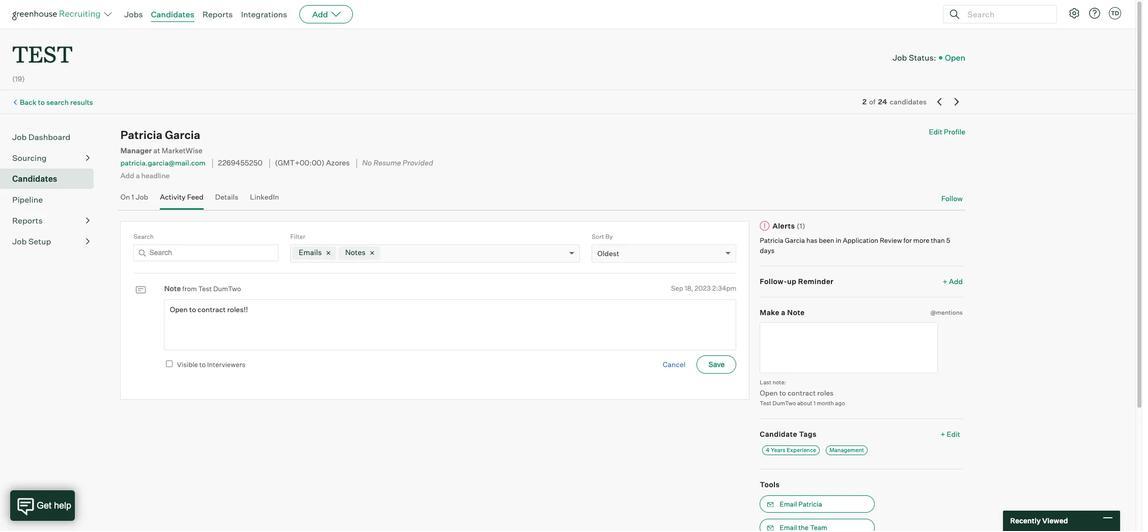 Task type: describe. For each thing, give the bounding box(es) containing it.
1 vertical spatial candidates link
[[12, 173, 90, 185]]

greenhouse recruiting image
[[12, 8, 104, 20]]

about
[[797, 400, 812, 407]]

profile
[[944, 127, 965, 136]]

Search text field
[[965, 7, 1047, 22]]

Visible to Interviewers checkbox
[[166, 360, 173, 367]]

patricia for patricia garcia has been in application review for more than 5 days
[[760, 236, 784, 244]]

roles
[[817, 388, 834, 397]]

2023
[[695, 284, 711, 292]]

management
[[829, 446, 864, 453]]

1 inside last note: open to contract roles test dumtwo               about 1 month               ago
[[814, 400, 816, 407]]

job for job status:
[[893, 52, 907, 63]]

up
[[787, 277, 797, 286]]

test
[[12, 39, 73, 69]]

td button
[[1107, 5, 1123, 21]]

to for visible
[[199, 360, 206, 369]]

@mentions link
[[931, 307, 963, 317]]

more
[[913, 236, 930, 244]]

has
[[807, 236, 818, 244]]

sourcing
[[12, 153, 47, 163]]

cancel
[[663, 360, 686, 368]]

2269455250
[[218, 159, 263, 168]]

to for back
[[38, 98, 45, 106]]

on
[[120, 193, 130, 201]]

make a note
[[760, 308, 805, 317]]

linkedin
[[250, 193, 279, 201]]

edit profile link
[[929, 127, 965, 136]]

back to search results link
[[20, 98, 93, 106]]

email
[[780, 500, 797, 508]]

0 vertical spatial candidates link
[[151, 9, 194, 19]]

patricia inside button
[[799, 500, 822, 508]]

note:
[[773, 379, 786, 386]]

contract
[[788, 388, 816, 397]]

results
[[70, 98, 93, 106]]

1 horizontal spatial candidates
[[151, 9, 194, 19]]

in
[[836, 236, 841, 244]]

1 vertical spatial note
[[787, 308, 805, 317]]

days
[[760, 246, 775, 254]]

td
[[1111, 10, 1119, 17]]

+ for + add
[[943, 277, 948, 286]]

+ add link
[[943, 277, 963, 286]]

been
[[819, 236, 834, 244]]

2:34pm
[[712, 284, 736, 292]]

integrations
[[241, 9, 287, 19]]

jobs
[[124, 9, 143, 19]]

edit profile
[[929, 127, 965, 136]]

cancel button
[[652, 356, 697, 373]]

follow
[[941, 194, 963, 203]]

dumtwo inside last note: open to contract roles test dumtwo               about 1 month               ago
[[773, 400, 796, 407]]

a for make
[[781, 308, 786, 317]]

candidates
[[890, 97, 927, 106]]

email patricia
[[780, 500, 822, 508]]

Search text field
[[134, 244, 278, 261]]

patricia.garcia@mail.com
[[120, 159, 206, 167]]

5
[[946, 236, 950, 244]]

back to search results
[[20, 98, 93, 106]]

add for add a headline
[[120, 171, 134, 180]]

ago
[[835, 400, 845, 407]]

+ edit
[[941, 430, 960, 438]]

test inside last note: open to contract roles test dumtwo               about 1 month               ago
[[760, 400, 771, 407]]

dashboard
[[28, 132, 70, 142]]

last note: open to contract roles test dumtwo               about 1 month               ago
[[760, 379, 845, 407]]

dumtwo inside note from test dumtwo
[[213, 285, 241, 293]]

job setup
[[12, 236, 51, 247]]

sep 18, 2023 2:34pm
[[671, 284, 736, 292]]

no resume provided
[[362, 159, 433, 168]]

18,
[[685, 284, 693, 292]]

manager
[[120, 146, 152, 155]]

+ add
[[943, 277, 963, 286]]

visible to interviewers
[[177, 360, 245, 369]]

activity
[[160, 193, 186, 201]]

from
[[182, 285, 197, 293]]

a for add
[[136, 171, 140, 180]]

edit inside "link"
[[947, 430, 960, 438]]

management link
[[826, 445, 868, 455]]

emails
[[299, 248, 322, 257]]

sort
[[592, 232, 604, 240]]

1 horizontal spatial reports link
[[202, 9, 233, 19]]

by
[[605, 232, 613, 240]]

tools
[[760, 480, 780, 489]]

of
[[869, 97, 876, 106]]

provided
[[403, 159, 433, 168]]

test link
[[12, 29, 73, 71]]

years
[[771, 446, 786, 453]]

follow link
[[941, 194, 963, 203]]

reminder
[[798, 277, 834, 286]]

month
[[817, 400, 834, 407]]

back
[[20, 98, 36, 106]]

0 vertical spatial open
[[945, 52, 965, 63]]

job for job setup
[[12, 236, 27, 247]]

add for add
[[312, 9, 328, 19]]

details
[[215, 193, 238, 201]]

+ for + edit
[[941, 430, 945, 438]]



Task type: vqa. For each thing, say whether or not it's contained in the screenshot.
left "Note"
yes



Task type: locate. For each thing, give the bounding box(es) containing it.
1 horizontal spatial a
[[781, 308, 786, 317]]

2 vertical spatial add
[[949, 277, 963, 286]]

0 vertical spatial garcia
[[165, 128, 200, 142]]

test down last
[[760, 400, 771, 407]]

on 1 job
[[120, 193, 148, 201]]

experience
[[787, 446, 816, 453]]

1 vertical spatial dumtwo
[[773, 400, 796, 407]]

1
[[132, 193, 134, 201], [814, 400, 816, 407]]

a left headline
[[136, 171, 140, 180]]

garcia for patricia garcia has been in application review for more than 5 days
[[785, 236, 805, 244]]

job for job dashboard
[[12, 132, 27, 142]]

save
[[709, 360, 725, 368]]

for
[[904, 236, 912, 244]]

job dashboard link
[[12, 131, 90, 143]]

1 vertical spatial edit
[[947, 430, 960, 438]]

job status:
[[893, 52, 936, 63]]

1 vertical spatial open
[[760, 388, 778, 397]]

1 horizontal spatial open
[[945, 52, 965, 63]]

@mentions
[[931, 308, 963, 316]]

reports link left integrations
[[202, 9, 233, 19]]

td button
[[1109, 7, 1121, 19]]

garcia up marketwise
[[165, 128, 200, 142]]

to
[[38, 98, 45, 106], [199, 360, 206, 369], [779, 388, 786, 397]]

1 vertical spatial patricia
[[760, 236, 784, 244]]

email patricia button
[[760, 495, 875, 513]]

0 horizontal spatial open
[[760, 388, 778, 397]]

4 years experience
[[766, 446, 816, 453]]

reports link
[[202, 9, 233, 19], [12, 214, 90, 227]]

status:
[[909, 52, 936, 63]]

garcia for patricia garcia manager at marketwise
[[165, 128, 200, 142]]

notes
[[345, 248, 366, 257]]

patricia for patricia garcia manager at marketwise
[[120, 128, 162, 142]]

job inside 'link'
[[12, 132, 27, 142]]

1 vertical spatial candidates
[[12, 174, 57, 184]]

open right status: at the top
[[945, 52, 965, 63]]

0 horizontal spatial reports link
[[12, 214, 90, 227]]

patricia up manager
[[120, 128, 162, 142]]

0 horizontal spatial to
[[38, 98, 45, 106]]

reports link down pipeline link
[[12, 214, 90, 227]]

recently
[[1010, 516, 1041, 525]]

0 horizontal spatial a
[[136, 171, 140, 180]]

1 horizontal spatial candidates link
[[151, 9, 194, 19]]

0 horizontal spatial reports
[[12, 215, 43, 226]]

note right make
[[787, 308, 805, 317]]

to right visible
[[199, 360, 206, 369]]

0 horizontal spatial edit
[[929, 127, 942, 136]]

candidates right jobs link
[[151, 9, 194, 19]]

0 vertical spatial to
[[38, 98, 45, 106]]

0 vertical spatial reports
[[202, 9, 233, 19]]

0 horizontal spatial note
[[164, 284, 181, 293]]

None field
[[384, 245, 386, 262]]

open down last
[[760, 388, 778, 397]]

candidates link
[[151, 9, 194, 19], [12, 173, 90, 185]]

at
[[153, 146, 160, 155]]

2 horizontal spatial add
[[949, 277, 963, 286]]

reports left integrations
[[202, 9, 233, 19]]

patricia
[[120, 128, 162, 142], [760, 236, 784, 244], [799, 500, 822, 508]]

job up sourcing
[[12, 132, 27, 142]]

details link
[[215, 193, 238, 207]]

dumtwo
[[213, 285, 241, 293], [773, 400, 796, 407]]

linkedin link
[[250, 193, 279, 207]]

1 horizontal spatial to
[[199, 360, 206, 369]]

note left from
[[164, 284, 181, 293]]

a
[[136, 171, 140, 180], [781, 308, 786, 317]]

patricia.garcia@mail.com link
[[120, 159, 206, 167]]

+ inside "link"
[[941, 430, 945, 438]]

a right make
[[781, 308, 786, 317]]

(gmt+00:00) azores
[[275, 159, 350, 168]]

add a headline
[[120, 171, 170, 180]]

review
[[880, 236, 902, 244]]

candidates link up pipeline link
[[12, 173, 90, 185]]

0 horizontal spatial add
[[120, 171, 134, 180]]

no
[[362, 159, 372, 168]]

pipeline link
[[12, 194, 90, 206]]

1 vertical spatial +
[[941, 430, 945, 438]]

(1)
[[797, 221, 806, 230]]

Open to contract roles!! text field
[[164, 299, 736, 350]]

0 horizontal spatial candidates
[[12, 174, 57, 184]]

search
[[134, 232, 154, 240]]

add inside + add 'link'
[[949, 277, 963, 286]]

reports
[[202, 9, 233, 19], [12, 215, 43, 226]]

integrations link
[[241, 9, 287, 19]]

to down note: in the bottom of the page
[[779, 388, 786, 397]]

0 vertical spatial reports link
[[202, 9, 233, 19]]

job dashboard
[[12, 132, 70, 142]]

1 horizontal spatial add
[[312, 9, 328, 19]]

1 vertical spatial a
[[781, 308, 786, 317]]

candidate tags
[[760, 430, 817, 438]]

0 vertical spatial test
[[198, 285, 212, 293]]

0 vertical spatial +
[[943, 277, 948, 286]]

1 right about
[[814, 400, 816, 407]]

patricia inside patricia garcia has been in application review for more than 5 days
[[760, 236, 784, 244]]

dumtwo down contract
[[773, 400, 796, 407]]

24
[[878, 97, 887, 106]]

garcia down alerts (1)
[[785, 236, 805, 244]]

1 horizontal spatial test
[[760, 400, 771, 407]]

0 horizontal spatial dumtwo
[[213, 285, 241, 293]]

1 right the on
[[132, 193, 134, 201]]

oldest option
[[597, 249, 619, 258]]

1 vertical spatial garcia
[[785, 236, 805, 244]]

1 horizontal spatial edit
[[947, 430, 960, 438]]

0 vertical spatial edit
[[929, 127, 942, 136]]

patricia inside patricia garcia manager at marketwise
[[120, 128, 162, 142]]

open
[[945, 52, 965, 63], [760, 388, 778, 397]]

add button
[[299, 5, 353, 23]]

1 horizontal spatial dumtwo
[[773, 400, 796, 407]]

patricia garcia manager at marketwise
[[120, 128, 203, 155]]

1 horizontal spatial garcia
[[785, 236, 805, 244]]

visible
[[177, 360, 198, 369]]

0 horizontal spatial patricia
[[120, 128, 162, 142]]

+ inside 'link'
[[943, 277, 948, 286]]

alerts (1)
[[773, 221, 806, 230]]

job setup link
[[12, 235, 90, 248]]

candidates
[[151, 9, 194, 19], [12, 174, 57, 184]]

2 of 24 candidates
[[862, 97, 927, 106]]

0 vertical spatial note
[[164, 284, 181, 293]]

pipeline
[[12, 195, 43, 205]]

resume
[[373, 159, 401, 168]]

1 vertical spatial 1
[[814, 400, 816, 407]]

note
[[164, 284, 181, 293], [787, 308, 805, 317]]

1 horizontal spatial 1
[[814, 400, 816, 407]]

to inside last note: open to contract roles test dumtwo               about 1 month               ago
[[779, 388, 786, 397]]

0 vertical spatial dumtwo
[[213, 285, 241, 293]]

open inside last note: open to contract roles test dumtwo               about 1 month               ago
[[760, 388, 778, 397]]

test right from
[[198, 285, 212, 293]]

application
[[843, 236, 878, 244]]

2 vertical spatial patricia
[[799, 500, 822, 508]]

0 horizontal spatial garcia
[[165, 128, 200, 142]]

1 horizontal spatial note
[[787, 308, 805, 317]]

(19)
[[12, 74, 25, 83]]

sort by
[[592, 232, 613, 240]]

job left setup
[[12, 236, 27, 247]]

1 horizontal spatial reports
[[202, 9, 233, 19]]

1 vertical spatial test
[[760, 400, 771, 407]]

garcia inside patricia garcia has been in application review for more than 5 days
[[785, 236, 805, 244]]

alerts
[[773, 221, 795, 230]]

0 vertical spatial a
[[136, 171, 140, 180]]

viewed
[[1042, 516, 1068, 525]]

patricia garcia has been in application review for more than 5 days
[[760, 236, 950, 254]]

2 horizontal spatial patricia
[[799, 500, 822, 508]]

0 horizontal spatial 1
[[132, 193, 134, 201]]

0 horizontal spatial candidates link
[[12, 173, 90, 185]]

setup
[[28, 236, 51, 247]]

0 vertical spatial candidates
[[151, 9, 194, 19]]

0 horizontal spatial test
[[198, 285, 212, 293]]

test inside note from test dumtwo
[[198, 285, 212, 293]]

search
[[46, 98, 69, 106]]

follow-
[[760, 277, 787, 286]]

configure image
[[1068, 7, 1081, 19]]

candidates down sourcing
[[12, 174, 57, 184]]

4 years experience link
[[762, 445, 820, 455]]

2 vertical spatial to
[[779, 388, 786, 397]]

patricia up days
[[760, 236, 784, 244]]

azores
[[326, 159, 350, 168]]

jobs link
[[124, 9, 143, 19]]

None text field
[[760, 322, 938, 373]]

job right the on
[[136, 193, 148, 201]]

reports down pipeline
[[12, 215, 43, 226]]

0 vertical spatial patricia
[[120, 128, 162, 142]]

garcia inside patricia garcia manager at marketwise
[[165, 128, 200, 142]]

1 vertical spatial reports link
[[12, 214, 90, 227]]

patricia right email
[[799, 500, 822, 508]]

1 vertical spatial reports
[[12, 215, 43, 226]]

0 vertical spatial 1
[[132, 193, 134, 201]]

follow-up reminder
[[760, 277, 834, 286]]

activity feed link
[[160, 193, 204, 207]]

to right back
[[38, 98, 45, 106]]

note from test dumtwo
[[164, 284, 241, 293]]

candidates link right jobs link
[[151, 9, 194, 19]]

candidate
[[760, 430, 797, 438]]

activity feed
[[160, 193, 204, 201]]

0 vertical spatial add
[[312, 9, 328, 19]]

add inside add popup button
[[312, 9, 328, 19]]

job left status: at the top
[[893, 52, 907, 63]]

1 vertical spatial to
[[199, 360, 206, 369]]

1 horizontal spatial patricia
[[760, 236, 784, 244]]

2 horizontal spatial to
[[779, 388, 786, 397]]

1 vertical spatial add
[[120, 171, 134, 180]]

dumtwo right from
[[213, 285, 241, 293]]

oldest
[[597, 249, 619, 258]]

4
[[766, 446, 770, 453]]



